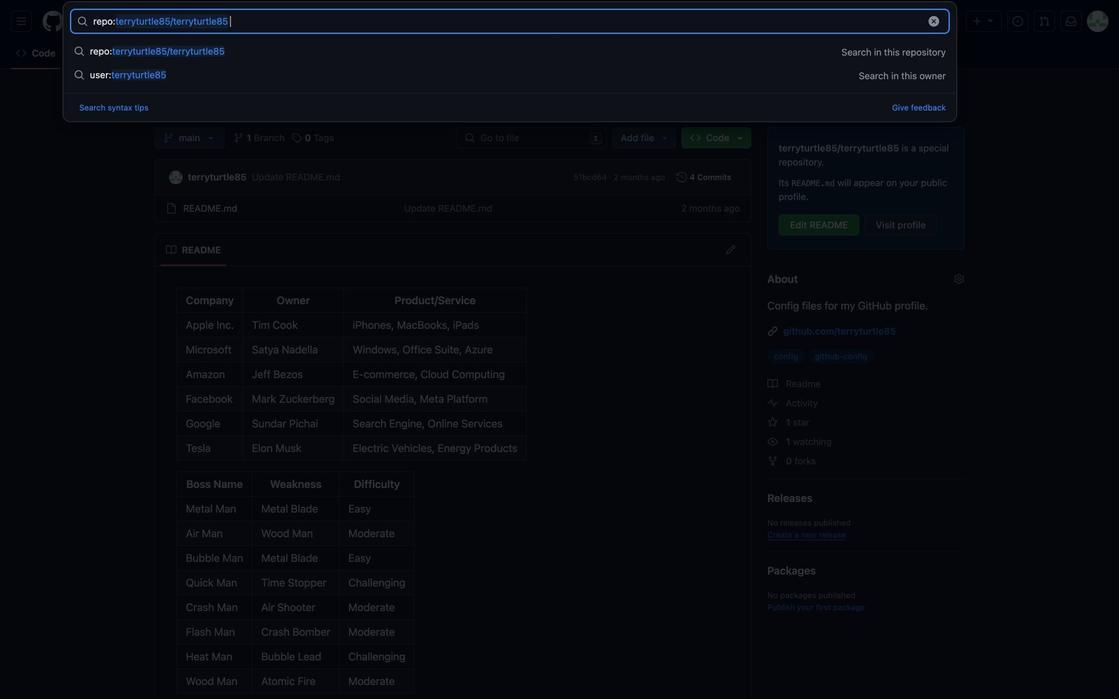 Task type: vqa. For each thing, say whether or not it's contained in the screenshot.
repo forked icon
yes



Task type: locate. For each thing, give the bounding box(es) containing it.
1 horizontal spatial triangle down image
[[735, 133, 746, 143]]

command palette image
[[933, 16, 944, 27]]

edit file image
[[726, 245, 736, 255]]

book image
[[768, 379, 778, 389]]

1 vertical spatial eye image
[[768, 437, 778, 447]]

repo forked image
[[768, 456, 778, 467]]

0 horizontal spatial eye image
[[673, 85, 684, 95]]

star image
[[768, 417, 778, 428]]

book image
[[166, 245, 177, 256]]

0 horizontal spatial triangle down image
[[206, 133, 216, 143]]

commits by terryturtle85 tooltip
[[188, 170, 247, 184]]

eye image right pin this repository to your profile image
[[673, 85, 684, 95]]

add this repository to a list image
[[943, 85, 953, 95]]

1 vertical spatial code image
[[690, 133, 701, 143]]

1 horizontal spatial code image
[[690, 133, 701, 143]]

plus image
[[972, 16, 983, 27]]

pin this repository to your profile image
[[622, 85, 633, 95]]

eye image down star icon
[[768, 437, 778, 447]]

repo forked image
[[769, 85, 780, 95]]

1 horizontal spatial eye image
[[768, 437, 778, 447]]

0 horizontal spatial code image
[[16, 48, 27, 59]]

see your forks of this repository image
[[834, 85, 845, 95]]

1 horizontal spatial git branch image
[[234, 133, 244, 143]]

triangle down image
[[985, 15, 996, 26], [206, 133, 216, 143], [735, 133, 746, 143]]

notifications image
[[1066, 16, 1077, 27]]

0 horizontal spatial git pull request image
[[72, 48, 82, 59]]

eye image
[[673, 85, 684, 95], [768, 437, 778, 447]]

0 vertical spatial code image
[[16, 48, 27, 59]]

git branch image up terryturtle85 icon
[[163, 133, 174, 143]]

0 horizontal spatial git branch image
[[163, 133, 174, 143]]

code image
[[16, 48, 27, 59], [690, 133, 701, 143]]

dialog
[[63, 1, 957, 122]]

owner avatar image
[[155, 82, 171, 98]]

git branch image
[[163, 133, 174, 143], [234, 133, 244, 143]]

None text field
[[93, 11, 920, 32]]

0 vertical spatial eye image
[[673, 85, 684, 95]]

0 vertical spatial git pull request image
[[1039, 16, 1050, 27]]

2 horizontal spatial triangle down image
[[985, 15, 996, 26]]

1 user starred this repository element
[[915, 83, 929, 96]]

tag image
[[292, 133, 302, 143]]

star fill image
[[865, 85, 876, 95]]

triangle down image for the bottommost code icon
[[735, 133, 746, 143]]

git pull request image
[[1039, 16, 1050, 27], [72, 48, 82, 59]]

git branch image up commits by terryturtle85 tooltip
[[234, 133, 244, 143]]

2 git branch image from the left
[[234, 133, 244, 143]]



Task type: describe. For each thing, give the bounding box(es) containing it.
history image
[[677, 172, 687, 183]]

terryturtle85 image
[[169, 171, 183, 184]]

edit repository metadata image
[[954, 274, 965, 284]]

issue opened image
[[1013, 16, 1023, 27]]

homepage image
[[43, 11, 64, 32]]

1 horizontal spatial git pull request image
[[1039, 16, 1050, 27]]

triangle down image for first git branch 'image' from the left
[[206, 133, 216, 143]]

play image
[[162, 48, 173, 59]]

search image
[[465, 133, 475, 143]]

link image
[[768, 326, 778, 337]]

1 vertical spatial git pull request image
[[72, 48, 82, 59]]

1 git branch image from the left
[[163, 133, 174, 143]]

triangle down image
[[660, 133, 670, 143]]

pulse image
[[768, 398, 778, 409]]

table image
[[228, 48, 239, 59]]



